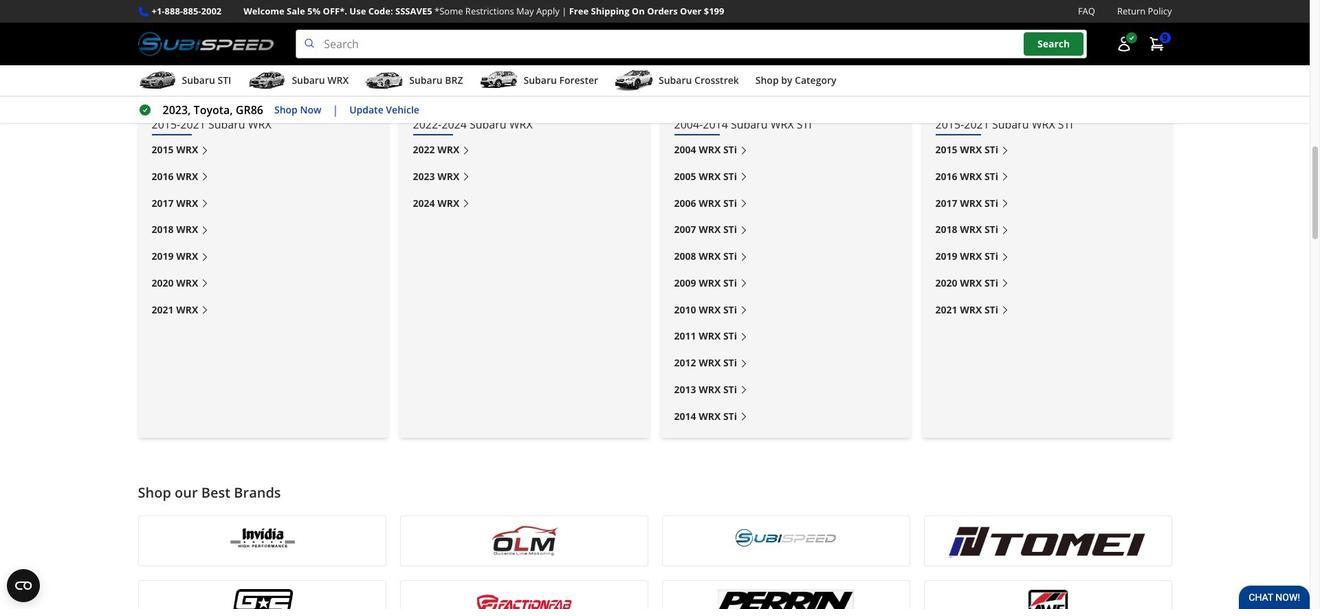 Task type: vqa. For each thing, say whether or not it's contained in the screenshot.
FACTIONFAB LOGO
yes



Task type: describe. For each thing, give the bounding box(es) containing it.
invidia logo image
[[147, 525, 377, 558]]

2015-21 wrx mods image
[[138, 0, 388, 104]]

a subaru wrx thumbnail image image
[[248, 70, 286, 91]]

a subaru brz thumbnail image image
[[365, 70, 404, 91]]

a subaru crosstrek thumbnail image image
[[615, 70, 653, 91]]

factionfab logo image
[[409, 589, 639, 609]]

search input field
[[296, 30, 1087, 59]]

subispeed logo image
[[138, 30, 274, 59]]

tomei logo image
[[933, 525, 1163, 558]]

olm logo image
[[409, 525, 639, 558]]

awe tuning logo image
[[933, 589, 1163, 609]]



Task type: locate. For each thing, give the bounding box(es) containing it.
subispeed logo image
[[671, 525, 901, 558]]

button image
[[1116, 36, 1132, 52]]

grimmspeed logo image
[[147, 589, 377, 609]]

perrin logo image
[[671, 589, 901, 609]]

a subaru sti thumbnail image image
[[138, 70, 176, 91]]

wrx sti mods image
[[661, 0, 911, 104]]

open widget image
[[7, 569, 40, 602]]

2015-2021 wrx sti aftermarket parts image
[[922, 0, 1172, 104]]

a subaru forester thumbnail image image
[[480, 70, 518, 91]]

2022-2024 wrx mods image
[[399, 0, 650, 104]]



